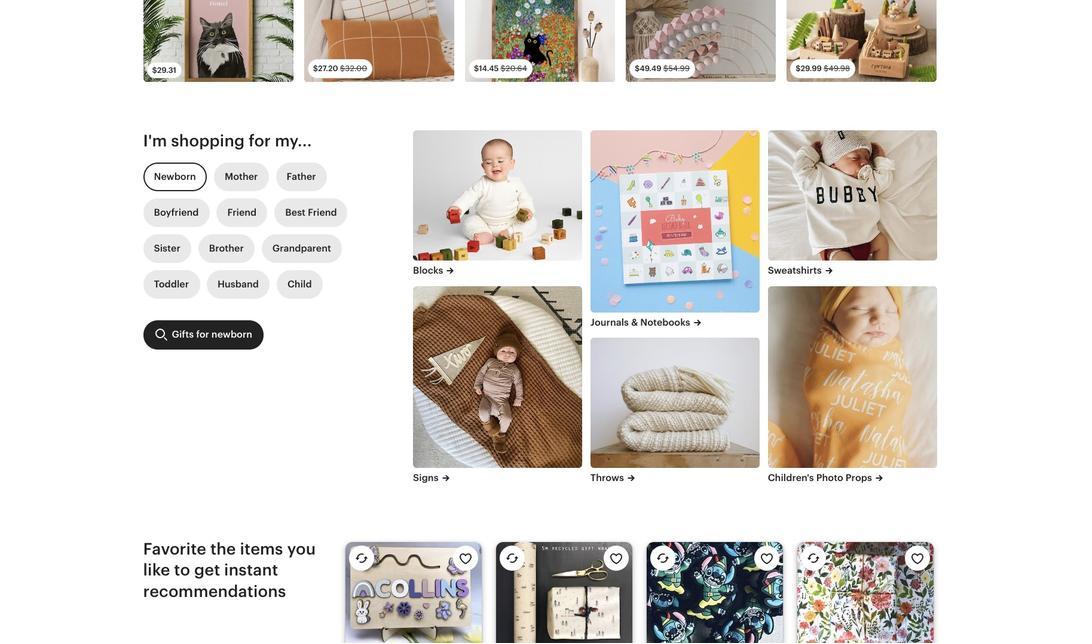 Task type: locate. For each thing, give the bounding box(es) containing it.
throws link
[[591, 472, 760, 485]]

for left my...
[[249, 132, 271, 150]]

my...
[[275, 132, 312, 150]]

recommendations
[[143, 582, 286, 601]]

notebooks
[[641, 317, 691, 328]]

1 horizontal spatial for
[[249, 132, 271, 150]]

sister
[[154, 243, 181, 254]]

14.45
[[479, 64, 499, 73]]

for right "gifts"
[[196, 329, 209, 340]]

$ 29.99 $ 49.98
[[796, 64, 851, 73]]

blocks link
[[413, 264, 583, 278]]

english wooden alphabet blocks set | baby toy 6-12 month | abc cubes with letters for children | wooden letter blocks | image
[[413, 131, 583, 261]]

2 friend from the left
[[308, 207, 337, 218]]

sweatshirts
[[768, 265, 822, 276]]

husband
[[218, 278, 259, 290]]

newborn
[[212, 329, 253, 340]]

boyfriend
[[154, 207, 199, 218]]

5m christmas wrapping paper, kraft festive gift wrap, merry christmas houses gift wrap, christmas wrapping kits, christmas paper image
[[496, 543, 633, 644]]

friend right best
[[308, 207, 337, 218]]

0 horizontal spatial for
[[196, 329, 209, 340]]

newborn
[[154, 171, 196, 182]]

get
[[194, 561, 220, 580]]

&
[[632, 317, 639, 328]]

throws
[[591, 473, 624, 484]]

signs
[[413, 473, 439, 484]]

29.99
[[801, 64, 822, 73]]

favorite
[[143, 540, 207, 559]]

toddler
[[154, 278, 189, 290]]

friend
[[228, 207, 257, 218], [308, 207, 337, 218]]

child
[[288, 278, 312, 290]]

friend down mother
[[228, 207, 257, 218]]

27.20
[[318, 64, 338, 73]]

christmas focal bead•blue elf focal bead•christmas elf silicone bead•christmas focal bead•christmas stitch bead•keychain bead•pen bead image
[[647, 543, 783, 644]]

grandparent
[[273, 243, 331, 254]]

$
[[313, 64, 318, 73], [340, 64, 345, 73], [474, 64, 479, 73], [501, 64, 506, 73], [635, 64, 640, 73], [664, 64, 669, 73], [796, 64, 801, 73], [824, 64, 829, 73], [152, 66, 157, 75]]

$ 27.20 $ 32.00
[[313, 64, 367, 73]]

lumi living 100% soft cotton knitted modern grid lumbar throw pillow cover 12x20 (burnt orange) image
[[304, 0, 455, 82]]

signs link
[[413, 472, 583, 485]]

1 horizontal spatial friend
[[308, 207, 337, 218]]

baby name swaddle, newborn name swaddle, personalized baby name swaddle, hospital blanket, baby shower gift, custom baby gift, name swaddle image
[[768, 286, 938, 468]]

like
[[143, 561, 170, 580]]

children's photo props
[[768, 473, 873, 484]]

father
[[287, 171, 316, 182]]

you
[[287, 540, 316, 559]]

0 horizontal spatial friend
[[228, 207, 257, 218]]

for
[[249, 132, 271, 150], [196, 329, 209, 340]]

1 vertical spatial for
[[196, 329, 209, 340]]



Task type: describe. For each thing, give the bounding box(es) containing it.
the
[[211, 540, 236, 559]]

props
[[846, 473, 873, 484]]

blocks
[[413, 265, 444, 276]]

mother
[[225, 171, 258, 182]]

gifts
[[172, 329, 194, 340]]

brother
[[209, 243, 244, 254]]

gifts for newborn link
[[143, 320, 263, 350]]

baby powder &quot;bubby™&quot; everyday boys sweatshirt image
[[768, 131, 938, 261]]

instant
[[224, 561, 278, 580]]

best friend
[[286, 207, 337, 218]]

to
[[174, 561, 190, 580]]

54.99
[[669, 64, 690, 73]]

med. personalized abacus, wooden nursery, montessori, counting tool, rainbow abacus, custom abacus, new baby gift, ev&potique, evandpotique image
[[626, 0, 777, 82]]

1 friend from the left
[[228, 207, 257, 218]]

journals & notebooks link
[[591, 316, 760, 330]]

$ 29.31
[[152, 66, 176, 75]]

monthly milestone pennant image
[[413, 286, 583, 468]]

for inside the gifts for newborn "link"
[[196, 329, 209, 340]]

children's
[[768, 473, 815, 484]]

merino wool chunky throw natural organic textured, off white aroma blanket hand woven for sustainable home decor image
[[591, 338, 760, 468]]

49.98
[[829, 64, 851, 73]]

first year baby journal book, baby milestone book, baby record book, unisex baby shower gift, new parent, new baby, lgbt, gender neutral image
[[591, 131, 760, 313]]

shopping
[[171, 132, 245, 150]]

$ 49.49 $ 54.99
[[635, 64, 690, 73]]

personalized name letter puzzle board, custom wooden animals toys for kids, educational wooden toys with animals and shaps, kids present image
[[345, 543, 482, 644]]

gustav klimt garden cat print, klimt flowers cat poster, black cat art, floral print, funny cat print, funny gift, home decor poster ps0501 image
[[465, 0, 616, 82]]

personalized wooden train music box | baby boy birthday gifts for kids | baby shower gift newborn | engraved name music box | toddler gift image
[[787, 0, 938, 82]]

journals & notebooks
[[591, 317, 691, 328]]

photo
[[817, 473, 844, 484]]

0 vertical spatial for
[[249, 132, 271, 150]]

journals
[[591, 317, 629, 328]]

gifts for newborn
[[172, 329, 253, 340]]

custom pet portrait, cat portrait, dog portrait, personalised pet portrait from photo, pet memorial, personalised gift, unique gift, uk & us image
[[143, 0, 294, 82]]

best
[[286, 207, 306, 218]]

favorite the items you like to get instant recommendations
[[143, 540, 316, 601]]

children's photo props link
[[768, 472, 938, 485]]

i'm shopping for my...
[[143, 132, 312, 150]]

29.31
[[157, 66, 176, 75]]

i'm
[[143, 132, 167, 150]]

32.00
[[345, 64, 367, 73]]

a1 folk floral  wrapping paper sheet made form recycled paper image
[[798, 543, 934, 644]]

20.64
[[506, 64, 527, 73]]

49.49
[[640, 64, 662, 73]]

$ 14.45 $ 20.64
[[474, 64, 527, 73]]

items
[[240, 540, 283, 559]]

sweatshirts link
[[768, 264, 938, 278]]



Task type: vqa. For each thing, say whether or not it's contained in the screenshot.
Early
no



